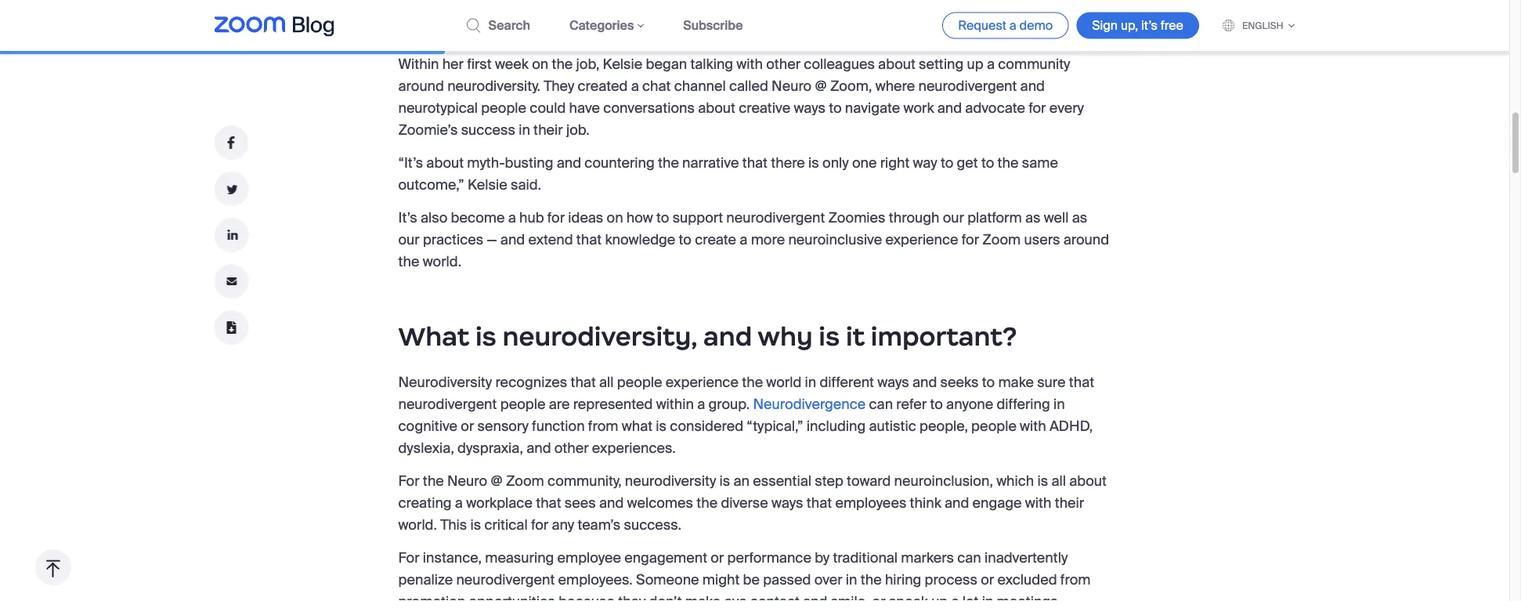 Task type: vqa. For each thing, say whether or not it's contained in the screenshot.
Company within Categories element
no



Task type: locate. For each thing, give the bounding box(es) containing it.
important?
[[871, 320, 1017, 352]]

traditional
[[833, 549, 898, 567]]

kelsie
[[603, 55, 643, 73], [468, 176, 508, 194]]

1 vertical spatial other
[[555, 439, 589, 457]]

1 horizontal spatial on
[[607, 209, 623, 227]]

in right lot
[[982, 593, 994, 601]]

world. down creating
[[398, 516, 437, 534]]

ways right "creative"
[[794, 99, 826, 117]]

within
[[398, 55, 439, 73]]

have
[[569, 99, 600, 117]]

kelsie inside within her first week on the job, kelsie began talking with other colleagues about setting up a community around neurodiversity. they created a chat channel called neuro @ zoom, where neurodivergent and neurotypical people could have conversations about creative ways to navigate work and advocate for every zoomie's success in their job.
[[603, 55, 643, 73]]

a inside neurodiversity recognizes that all people experience the world in different ways and seeks to make sure that neurodivergent people are represented within a group.
[[698, 395, 705, 413]]

0 vertical spatial other
[[767, 55, 801, 73]]

for up creating
[[398, 472, 420, 490]]

to left the get on the right top of page
[[941, 154, 954, 172]]

1 horizontal spatial experience
[[886, 231, 959, 249]]

0 horizontal spatial neuro
[[447, 472, 487, 490]]

and inside for instance, measuring employee engagement or performance by traditional markers can inadvertently penalize neurodivergent employees. someone might be passed over in the hiring process or excluded from promotion opportunities because they don't make eye contact and smile, or speak up a lot in meetings.
[[803, 593, 828, 601]]

as left well
[[1026, 209, 1041, 227]]

ways inside for the neuro @ zoom community, neurodiversity is an essential step toward neuroinclusion, which is all about creating a workplace that sees and welcomes the diverse ways that employees think and engage with their world. this is critical for any team's success.
[[772, 494, 804, 512]]

don't
[[649, 593, 682, 601]]

@ down 'colleagues'
[[815, 77, 827, 95]]

their up inadvertently
[[1055, 494, 1085, 512]]

neurotypical
[[398, 99, 478, 117]]

1 for from the top
[[398, 472, 420, 490]]

1 horizontal spatial other
[[767, 55, 801, 73]]

0 vertical spatial ways
[[794, 99, 826, 117]]

world. down practices
[[423, 253, 462, 271]]

their down could
[[534, 121, 563, 139]]

and up refer
[[913, 373, 937, 391]]

for inside within her first week on the job, kelsie began talking with other colleagues about setting up a community around neurodiversity. they created a chat channel called neuro @ zoom, where neurodivergent and neurotypical people could have conversations about creative ways to navigate work and advocate for every zoomie's success in their job.
[[1029, 99, 1046, 117]]

subscribe
[[684, 17, 743, 34]]

0 vertical spatial @
[[815, 77, 827, 95]]

that right sure
[[1069, 373, 1095, 391]]

ways inside within her first week on the job, kelsie began talking with other colleagues about setting up a community around neurodiversity. they created a chat channel called neuro @ zoom, where neurodivergent and neurotypical people could have conversations about creative ways to navigate work and advocate for every zoomie's success in their job.
[[794, 99, 826, 117]]

same
[[1022, 154, 1059, 172]]

her
[[442, 55, 464, 73]]

0 vertical spatial all
[[599, 373, 614, 391]]

neurodiversity,
[[503, 320, 698, 352]]

in inside can refer to anyone differing in cognitive or sensory function from what is considered "typical," including autistic people, people with adhd, dyslexia, dyspraxia, and other experiences.
[[1054, 395, 1065, 413]]

request
[[958, 17, 1007, 34]]

share to linkedin image
[[214, 218, 249, 252]]

@ up workplace
[[491, 472, 503, 490]]

adhd,
[[1050, 417, 1093, 435]]

0 horizontal spatial make
[[685, 593, 721, 601]]

conversations
[[604, 99, 695, 117]]

zoom down "platform"
[[983, 231, 1021, 249]]

lot
[[963, 593, 979, 601]]

around down within
[[398, 77, 444, 95]]

someone
[[636, 571, 699, 589]]

our down it's
[[398, 231, 420, 249]]

0 horizontal spatial on
[[532, 55, 549, 73]]

1 vertical spatial make
[[685, 593, 721, 601]]

can up the process
[[958, 549, 982, 567]]

represented
[[573, 395, 653, 413]]

ways down essential
[[772, 494, 804, 512]]

success.
[[624, 516, 682, 534]]

could
[[530, 99, 566, 117]]

a left hub
[[508, 209, 516, 227]]

1 horizontal spatial up
[[967, 55, 984, 73]]

@ inside within her first week on the job, kelsie began talking with other colleagues about setting up a community around neurodiversity. they created a chat channel called neuro @ zoom, where neurodivergent and neurotypical people could have conversations about creative ways to navigate work and advocate for every zoomie's success in their job.
[[815, 77, 827, 95]]

about down channel
[[698, 99, 736, 117]]

and up team's
[[599, 494, 624, 512]]

in inside within her first week on the job, kelsie began talking with other colleagues about setting up a community around neurodiversity. they created a chat channel called neuro @ zoom, where neurodivergent and neurotypical people could have conversations about creative ways to navigate work and advocate for every zoomie's success in their job.
[[519, 121, 530, 139]]

0 vertical spatial can
[[869, 395, 893, 413]]

1 vertical spatial @
[[491, 472, 503, 490]]

creating
[[398, 494, 452, 512]]

neuro inside for the neuro @ zoom community, neurodiversity is an essential step toward neuroinclusion, which is all about creating a workplace that sees and welcomes the diverse ways that employees think and engage with their world. this is critical for any team's success.
[[447, 472, 487, 490]]

it's
[[398, 209, 417, 227]]

1 horizontal spatial their
[[1055, 494, 1085, 512]]

2 vertical spatial with
[[1026, 494, 1052, 512]]

inadvertently
[[985, 549, 1068, 567]]

with up "called"
[[737, 55, 763, 73]]

neuro
[[772, 77, 812, 95], [447, 472, 487, 490]]

0 horizontal spatial from
[[588, 417, 619, 435]]

"it's about myth-busting and countering the narrative that there is only one right way to get to the same outcome," kelsie said.
[[398, 154, 1059, 194]]

all
[[599, 373, 614, 391], [1052, 472, 1066, 490]]

or inside can refer to anyone differing in cognitive or sensory function from what is considered "typical," including autistic people, people with adhd, dyslexia, dyspraxia, and other experiences.
[[461, 417, 474, 435]]

dyslexia,
[[398, 439, 454, 457]]

kelsie up created at left top
[[603, 55, 643, 73]]

1 vertical spatial can
[[958, 549, 982, 567]]

share to twitter image
[[214, 172, 249, 206]]

0 vertical spatial kelsie
[[603, 55, 643, 73]]

1 vertical spatial zoom
[[506, 472, 544, 490]]

because
[[559, 593, 615, 601]]

or right smile,
[[873, 593, 886, 601]]

a up considered
[[698, 395, 705, 413]]

1 horizontal spatial our
[[943, 209, 965, 227]]

2 for from the top
[[398, 549, 420, 567]]

@
[[815, 77, 827, 95], [491, 472, 503, 490]]

from inside for instance, measuring employee engagement or performance by traditional markers can inadvertently penalize neurodivergent employees. someone might be passed over in the hiring process or excluded from promotion opportunities because they don't make eye contact and smile, or speak up a lot in meetings.
[[1061, 571, 1091, 589]]

1 vertical spatial up
[[932, 593, 948, 601]]

performance
[[728, 549, 812, 567]]

why
[[758, 320, 813, 352]]

other down function
[[555, 439, 589, 457]]

1 horizontal spatial can
[[958, 549, 982, 567]]

job,
[[576, 55, 600, 73]]

as right well
[[1073, 209, 1088, 227]]

for left every in the right of the page
[[1029, 99, 1046, 117]]

extend
[[529, 231, 573, 249]]

success
[[461, 121, 516, 139]]

0 horizontal spatial our
[[398, 231, 420, 249]]

neurodivergent inside it's also become a hub for ideas on how to support neurodivergent zoomies through our platform as well as our practices — and extend that knowledge to create a more neuroinclusive experience for zoom users around the world.
[[727, 209, 825, 227]]

for down "platform"
[[962, 231, 980, 249]]

1 vertical spatial around
[[1064, 231, 1110, 249]]

for up the penalize
[[398, 549, 420, 567]]

kelsie inside "it's about myth-busting and countering the narrative that there is only one right way to get to the same outcome," kelsie said.
[[468, 176, 508, 194]]

with down differing
[[1020, 417, 1047, 435]]

on left how
[[607, 209, 623, 227]]

neurodiversity recognizes that all people experience the world in different ways and seeks to make sure that neurodivergent people are represented within a group.
[[398, 373, 1095, 413]]

that down ideas
[[577, 231, 602, 249]]

dyspraxia,
[[458, 439, 523, 457]]

0 vertical spatial up
[[967, 55, 984, 73]]

around inside it's also become a hub for ideas on how to support neurodivergent zoomies through our platform as well as our practices — and extend that knowledge to create a more neuroinclusive experience for zoom users around the world.
[[1064, 231, 1110, 249]]

1 vertical spatial from
[[1061, 571, 1091, 589]]

0 vertical spatial around
[[398, 77, 444, 95]]

also
[[421, 209, 448, 227]]

0 vertical spatial neuro
[[772, 77, 812, 95]]

a up "this"
[[455, 494, 463, 512]]

about up outcome,"
[[427, 154, 464, 172]]

2 vertical spatial ways
[[772, 494, 804, 512]]

0 vertical spatial experience
[[886, 231, 959, 249]]

the down traditional
[[861, 571, 882, 589]]

ways
[[794, 99, 826, 117], [878, 373, 910, 391], [772, 494, 804, 512]]

0 vertical spatial world.
[[423, 253, 462, 271]]

around down well
[[1064, 231, 1110, 249]]

other up "called"
[[767, 55, 801, 73]]

1 vertical spatial experience
[[666, 373, 739, 391]]

other inside within her first week on the job, kelsie began talking with other colleagues about setting up a community around neurodiversity. they created a chat channel called neuro @ zoom, where neurodivergent and neurotypical people could have conversations about creative ways to navigate work and advocate for every zoomie's success in their job.
[[767, 55, 801, 73]]

might
[[703, 571, 740, 589]]

the left world
[[742, 373, 763, 391]]

community
[[998, 55, 1071, 73]]

and down job.
[[557, 154, 581, 172]]

1 vertical spatial with
[[1020, 417, 1047, 435]]

1 vertical spatial our
[[398, 231, 420, 249]]

1 vertical spatial kelsie
[[468, 176, 508, 194]]

contact
[[751, 593, 800, 601]]

a left lot
[[952, 593, 960, 601]]

for inside for the neuro @ zoom community, neurodiversity is an essential step toward neuroinclusion, which is all about creating a workplace that sees and welcomes the diverse ways that employees think and engage with their world. this is critical for any team's success.
[[531, 516, 549, 534]]

differing
[[997, 395, 1051, 413]]

about down adhd,
[[1070, 472, 1107, 490]]

neuro up workplace
[[447, 472, 487, 490]]

make down might
[[685, 593, 721, 601]]

people inside within her first week on the job, kelsie began talking with other colleagues about setting up a community around neurodiversity. they created a chat channel called neuro @ zoom, where neurodivergent and neurotypical people could have conversations about creative ways to navigate work and advocate for every zoomie's success in their job.
[[481, 99, 527, 117]]

that down step
[[807, 494, 832, 512]]

0 horizontal spatial their
[[534, 121, 563, 139]]

up right setting
[[967, 55, 984, 73]]

excluded
[[998, 571, 1058, 589]]

for inside for the neuro @ zoom community, neurodiversity is an essential step toward neuroinclusion, which is all about creating a workplace that sees and welcomes the diverse ways that employees think and engage with their world. this is critical for any team's success.
[[398, 472, 420, 490]]

seeks
[[941, 373, 979, 391]]

1 horizontal spatial as
[[1073, 209, 1088, 227]]

up down the process
[[932, 593, 948, 601]]

sign
[[1093, 17, 1118, 34]]

all up represented
[[599, 373, 614, 391]]

and down function
[[527, 439, 551, 457]]

demo
[[1020, 17, 1053, 34]]

share to email image
[[214, 264, 249, 299]]

with down which
[[1026, 494, 1052, 512]]

people down the anyone
[[972, 417, 1017, 435]]

neuro up "creative"
[[772, 77, 812, 95]]

all right which
[[1052, 472, 1066, 490]]

and left "why"
[[704, 320, 752, 352]]

0 horizontal spatial as
[[1026, 209, 1041, 227]]

in down could
[[519, 121, 530, 139]]

the up they
[[552, 55, 573, 73]]

and right work
[[938, 99, 962, 117]]

people,
[[920, 417, 968, 435]]

promotion
[[398, 593, 466, 601]]

where
[[876, 77, 915, 95]]

world.
[[423, 253, 462, 271], [398, 516, 437, 534]]

0 vertical spatial for
[[398, 472, 420, 490]]

and right —
[[501, 231, 525, 249]]

or up 'dyspraxia,'
[[461, 417, 474, 435]]

to inside can refer to anyone differing in cognitive or sensory function from what is considered "typical," including autistic people, people with adhd, dyslexia, dyspraxia, and other experiences.
[[930, 395, 943, 413]]

0 horizontal spatial can
[[869, 395, 893, 413]]

people down recognizes
[[500, 395, 546, 413]]

within
[[656, 395, 694, 413]]

1 horizontal spatial make
[[999, 373, 1034, 391]]

1 vertical spatial ways
[[878, 373, 910, 391]]

neurodivergent up opportunities
[[456, 571, 555, 589]]

1 horizontal spatial @
[[815, 77, 827, 95]]

that left there
[[743, 154, 768, 172]]

neuro inside within her first week on the job, kelsie began talking with other colleagues about setting up a community around neurodiversity. they created a chat channel called neuro @ zoom, where neurodivergent and neurotypical people could have conversations about creative ways to navigate work and advocate for every zoomie's success in their job.
[[772, 77, 812, 95]]

0 horizontal spatial up
[[932, 593, 948, 601]]

with inside within her first week on the job, kelsie began talking with other colleagues about setting up a community around neurodiversity. they created a chat channel called neuro @ zoom, where neurodivergent and neurotypical people could have conversations about creative ways to navigate work and advocate for every zoomie's success in their job.
[[737, 55, 763, 73]]

to down zoom,
[[829, 99, 842, 117]]

for left any
[[531, 516, 549, 534]]

for inside for instance, measuring employee engagement or performance by traditional markers can inadvertently penalize neurodivergent employees. someone might be passed over in the hiring process or excluded from promotion opportunities because they don't make eye contact and smile, or speak up a lot in meetings.
[[398, 549, 420, 567]]

experiences.
[[592, 439, 676, 457]]

the inside it's also become a hub for ideas on how to support neurodivergent zoomies through our platform as well as our practices — and extend that knowledge to create a more neuroinclusive experience for zoom users around the world.
[[398, 253, 420, 271]]

experience inside it's also become a hub for ideas on how to support neurodivergent zoomies through our platform as well as our practices — and extend that knowledge to create a more neuroinclusive experience for zoom users around the world.
[[886, 231, 959, 249]]

sure
[[1038, 373, 1066, 391]]

up inside for instance, measuring employee engagement or performance by traditional markers can inadvertently penalize neurodivergent employees. someone might be passed over in the hiring process or excluded from promotion opportunities because they don't make eye contact and smile, or speak up a lot in meetings.
[[932, 593, 948, 601]]

a left demo
[[1010, 17, 1017, 34]]

1 horizontal spatial all
[[1052, 472, 1066, 490]]

ways up refer
[[878, 373, 910, 391]]

neurodivergent up "more"
[[727, 209, 825, 227]]

1 horizontal spatial neuro
[[772, 77, 812, 95]]

neurodivergent down setting
[[919, 77, 1017, 95]]

in up neurodivergence "link"
[[805, 373, 817, 391]]

work
[[904, 99, 934, 117]]

can up autistic
[[869, 395, 893, 413]]

for for for the neuro @ zoom community, neurodiversity is an essential step toward neuroinclusion, which is all about creating a workplace that sees and welcomes the diverse ways that employees think and engage with their world. this is critical for any team's success.
[[398, 472, 420, 490]]

1 vertical spatial on
[[607, 209, 623, 227]]

0 horizontal spatial around
[[398, 77, 444, 95]]

well
[[1044, 209, 1069, 227]]

zoom up workplace
[[506, 472, 544, 490]]

people down neurodiversity.
[[481, 99, 527, 117]]

0 vertical spatial on
[[532, 55, 549, 73]]

around inside within her first week on the job, kelsie began talking with other colleagues about setting up a community around neurodiversity. they created a chat channel called neuro @ zoom, where neurodivergent and neurotypical people could have conversations about creative ways to navigate work and advocate for every zoomie's success in their job.
[[398, 77, 444, 95]]

and inside "it's about myth-busting and countering the narrative that there is only one right way to get to the same outcome," kelsie said.
[[557, 154, 581, 172]]

0 horizontal spatial kelsie
[[468, 176, 508, 194]]

employees
[[836, 494, 907, 512]]

1 vertical spatial neuro
[[447, 472, 487, 490]]

1 horizontal spatial around
[[1064, 231, 1110, 249]]

in up smile,
[[846, 571, 858, 589]]

1 vertical spatial for
[[398, 549, 420, 567]]

0 horizontal spatial all
[[599, 373, 614, 391]]

sign up, it's free link
[[1077, 12, 1200, 39]]

0 vertical spatial with
[[737, 55, 763, 73]]

zoom
[[983, 231, 1021, 249], [506, 472, 544, 490]]

1 horizontal spatial zoom
[[983, 231, 1021, 249]]

function
[[532, 417, 585, 435]]

our right 'through'
[[943, 209, 965, 227]]

what is neurodiversity, and why is it important?
[[398, 320, 1017, 352]]

0 horizontal spatial zoom
[[506, 472, 544, 490]]

to inside neurodiversity recognizes that all people experience the world in different ways and seeks to make sure that neurodivergent people are represented within a group.
[[982, 373, 995, 391]]

experience down 'through'
[[886, 231, 959, 249]]

1 horizontal spatial from
[[1061, 571, 1091, 589]]

with
[[737, 55, 763, 73], [1020, 417, 1047, 435], [1026, 494, 1052, 512]]

neurodivergence
[[753, 395, 866, 413]]

all inside for the neuro @ zoom community, neurodiversity is an essential step toward neuroinclusion, which is all about creating a workplace that sees and welcomes the diverse ways that employees think and engage with their world. this is critical for any team's success.
[[1052, 472, 1066, 490]]

to up people,
[[930, 395, 943, 413]]

1 horizontal spatial kelsie
[[603, 55, 643, 73]]

0 vertical spatial make
[[999, 373, 1034, 391]]

a left chat
[[631, 77, 639, 95]]

and down over
[[803, 593, 828, 601]]

0 vertical spatial from
[[588, 417, 619, 435]]

0 horizontal spatial other
[[555, 439, 589, 457]]

1 vertical spatial their
[[1055, 494, 1085, 512]]

employees.
[[558, 571, 633, 589]]

0 vertical spatial zoom
[[983, 231, 1021, 249]]

0 horizontal spatial @
[[491, 472, 503, 490]]

the down it's
[[398, 253, 420, 271]]

on right week at the top left
[[532, 55, 549, 73]]

autistic
[[869, 417, 917, 435]]

0 vertical spatial their
[[534, 121, 563, 139]]

from down represented
[[588, 417, 619, 435]]

english button
[[1223, 19, 1296, 31]]

from right excluded
[[1061, 571, 1091, 589]]

0 horizontal spatial experience
[[666, 373, 739, 391]]

1 vertical spatial all
[[1052, 472, 1066, 490]]

to up the anyone
[[982, 373, 995, 391]]

in down sure
[[1054, 395, 1065, 413]]

engage
[[973, 494, 1022, 512]]

1 vertical spatial world.
[[398, 516, 437, 534]]

neuroinclusive
[[789, 231, 882, 249]]

about inside for the neuro @ zoom community, neurodiversity is an essential step toward neuroinclusion, which is all about creating a workplace that sees and welcomes the diverse ways that employees think and engage with their world. this is critical for any team's success.
[[1070, 472, 1107, 490]]

including
[[807, 417, 866, 435]]

other
[[767, 55, 801, 73], [555, 439, 589, 457]]

our
[[943, 209, 965, 227], [398, 231, 420, 249]]

is inside "it's about myth-busting and countering the narrative that there is only one right way to get to the same outcome," kelsie said.
[[809, 154, 819, 172]]



Task type: describe. For each thing, give the bounding box(es) containing it.
diverse
[[721, 494, 769, 512]]

categories button
[[570, 17, 644, 34]]

the up creating
[[423, 472, 444, 490]]

more
[[751, 231, 785, 249]]

said.
[[511, 176, 541, 194]]

that up represented
[[571, 373, 596, 391]]

world. inside for the neuro @ zoom community, neurodiversity is an essential step toward neuroinclusion, which is all about creating a workplace that sees and welcomes the diverse ways that employees think and engage with their world. this is critical for any team's success.
[[398, 516, 437, 534]]

english
[[1243, 19, 1284, 31]]

it
[[846, 320, 865, 352]]

subscribe link
[[684, 17, 743, 34]]

a inside for instance, measuring employee engagement or performance by traditional markers can inadvertently penalize neurodivergent employees. someone might be passed over in the hiring process or excluded from promotion opportunities because they don't make eye contact and smile, or speak up a lot in meetings.
[[952, 593, 960, 601]]

sensory
[[478, 417, 529, 435]]

2 as from the left
[[1073, 209, 1088, 227]]

workplace
[[466, 494, 533, 512]]

through
[[889, 209, 940, 227]]

to inside within her first week on the job, kelsie began talking with other colleagues about setting up a community around neurodiversity. they created a chat channel called neuro @ zoom, where neurodivergent and neurotypical people could have conversations about creative ways to navigate work and advocate for every zoomie's success in their job.
[[829, 99, 842, 117]]

community,
[[548, 472, 622, 490]]

first
[[467, 55, 492, 73]]

opportunities
[[469, 593, 555, 601]]

request a demo
[[958, 17, 1053, 34]]

platform
[[968, 209, 1022, 227]]

creative
[[739, 99, 791, 117]]

within her first week on the job, kelsie began talking with other colleagues about setting up a community around neurodiversity. they created a chat channel called neuro @ zoom, where neurodivergent and neurotypical people could have conversations about creative ways to navigate work and advocate for every zoomie's success in their job.
[[398, 55, 1084, 139]]

created
[[578, 77, 628, 95]]

make inside for instance, measuring employee engagement or performance by traditional markers can inadvertently penalize neurodivergent employees. someone might be passed over in the hiring process or excluded from promotion opportunities because they don't make eye contact and smile, or speak up a lot in meetings.
[[685, 593, 721, 601]]

"typical,"
[[747, 417, 804, 435]]

the left diverse
[[697, 494, 718, 512]]

1 as from the left
[[1026, 209, 1041, 227]]

there
[[771, 154, 805, 172]]

markers
[[901, 549, 954, 567]]

free
[[1161, 17, 1184, 34]]

or up might
[[711, 549, 724, 567]]

up,
[[1121, 17, 1139, 34]]

on inside it's also become a hub for ideas on how to support neurodivergent zoomies through our platform as well as our practices — and extend that knowledge to create a more neuroinclusive experience for zoom users around the world.
[[607, 209, 623, 227]]

for instance, measuring employee engagement or performance by traditional markers can inadvertently penalize neurodivergent employees. someone might be passed over in the hiring process or excluded from promotion opportunities because they don't make eye contact and smile, or speak up a lot in meetings.
[[398, 549, 1091, 601]]

neurodiversity
[[398, 373, 492, 391]]

essential
[[753, 472, 812, 490]]

"it's
[[398, 154, 423, 172]]

and down community on the right of the page
[[1021, 77, 1045, 95]]

people inside can refer to anyone differing in cognitive or sensory function from what is considered "typical," including autistic people, people with adhd, dyslexia, dyspraxia, and other experiences.
[[972, 417, 1017, 435]]

busting
[[505, 154, 554, 172]]

neurodivergence link
[[753, 395, 866, 413]]

to right the get on the right top of page
[[982, 154, 995, 172]]

the inside for instance, measuring employee engagement or performance by traditional markers can inadvertently penalize neurodivergent employees. someone might be passed over in the hiring process or excluded from promotion opportunities because they don't make eye contact and smile, or speak up a lot in meetings.
[[861, 571, 882, 589]]

search link
[[467, 17, 530, 34]]

—
[[487, 231, 497, 249]]

for the neuro @ zoom community, neurodiversity is an essential step toward neuroinclusion, which is all about creating a workplace that sees and welcomes the diverse ways that employees think and engage with their world. this is critical for any team's success.
[[398, 472, 1107, 534]]

practices
[[423, 231, 484, 249]]

outcome,"
[[398, 176, 465, 194]]

smile,
[[831, 593, 869, 601]]

share to facebook image
[[214, 125, 249, 160]]

experience inside neurodiversity recognizes that all people experience the world in different ways and seeks to make sure that neurodivergent people are represented within a group.
[[666, 373, 739, 391]]

be
[[743, 571, 760, 589]]

the left narrative at the left top
[[658, 154, 679, 172]]

any
[[552, 516, 575, 534]]

support
[[673, 209, 723, 227]]

way
[[913, 154, 938, 172]]

or right the process
[[981, 571, 995, 589]]

knowledge
[[605, 231, 676, 249]]

zoom inside for the neuro @ zoom community, neurodiversity is an essential step toward neuroinclusion, which is all about creating a workplace that sees and welcomes the diverse ways that employees think and engage with their world. this is critical for any team's success.
[[506, 472, 544, 490]]

which
[[997, 472, 1034, 490]]

create
[[695, 231, 737, 249]]

passed
[[763, 571, 811, 589]]

neurodivergent inside for instance, measuring employee engagement or performance by traditional markers can inadvertently penalize neurodivergent employees. someone might be passed over in the hiring process or excluded from promotion opportunities because they don't make eye contact and smile, or speak up a lot in meetings.
[[456, 571, 555, 589]]

neurodivergent inside neurodiversity recognizes that all people experience the world in different ways and seeks to make sure that neurodivergent people are represented within a group.
[[398, 395, 497, 413]]

their inside within her first week on the job, kelsie began talking with other colleagues about setting up a community around neurodiversity. they created a chat channel called neuro @ zoom, where neurodivergent and neurotypical people could have conversations about creative ways to navigate work and advocate for every zoomie's success in their job.
[[534, 121, 563, 139]]

chat
[[643, 77, 671, 95]]

0 vertical spatial our
[[943, 209, 965, 227]]

refer
[[897, 395, 927, 413]]

can refer to anyone differing in cognitive or sensory function from what is considered "typical," including autistic people, people with adhd, dyslexia, dyspraxia, and other experiences.
[[398, 395, 1093, 457]]

categories
[[570, 17, 634, 34]]

job.
[[566, 121, 590, 139]]

make inside neurodiversity recognizes that all people experience the world in different ways and seeks to make sure that neurodivergent people are represented within a group.
[[999, 373, 1034, 391]]

zoomie's
[[398, 121, 458, 139]]

what
[[622, 417, 653, 435]]

can inside can refer to anyone differing in cognitive or sensory function from what is considered "typical," including autistic people, people with adhd, dyslexia, dyspraxia, and other experiences.
[[869, 395, 893, 413]]

different
[[820, 373, 874, 391]]

for up extend
[[548, 209, 565, 227]]

from inside can refer to anyone differing in cognitive or sensory function from what is considered "typical," including autistic people, people with adhd, dyslexia, dyspraxia, and other experiences.
[[588, 417, 619, 435]]

and inside it's also become a hub for ideas on how to support neurodivergent zoomies through our platform as well as our practices — and extend that knowledge to create a more neuroinclusive experience for zoom users around the world.
[[501, 231, 525, 249]]

speak
[[889, 593, 928, 601]]

world. inside it's also become a hub for ideas on how to support neurodivergent zoomies through our platform as well as our practices — and extend that knowledge to create a more neuroinclusive experience for zoom users around the world.
[[423, 253, 462, 271]]

navigate
[[845, 99, 901, 117]]

hub
[[520, 209, 544, 227]]

other inside can refer to anyone differing in cognitive or sensory function from what is considered "typical," including autistic people, people with adhd, dyslexia, dyspraxia, and other experiences.
[[555, 439, 589, 457]]

on inside within her first week on the job, kelsie began talking with other colleagues about setting up a community around neurodiversity. they created a chat channel called neuro @ zoom, where neurodivergent and neurotypical people could have conversations about creative ways to navigate work and advocate for every zoomie's success in their job.
[[532, 55, 549, 73]]

zoom inside it's also become a hub for ideas on how to support neurodivergent zoomies through our platform as well as our practices — and extend that knowledge to create a more neuroinclusive experience for zoom users around the world.
[[983, 231, 1021, 249]]

one
[[852, 154, 877, 172]]

neuroinclusion,
[[895, 472, 994, 490]]

it's
[[1142, 17, 1158, 34]]

what
[[398, 320, 470, 352]]

with inside can refer to anyone differing in cognitive or sensory function from what is considered "typical," including autistic people, people with adhd, dyslexia, dyspraxia, and other experiences.
[[1020, 417, 1047, 435]]

they
[[618, 593, 646, 601]]

the inside neurodiversity recognizes that all people experience the world in different ways and seeks to make sure that neurodivergent people are represented within a group.
[[742, 373, 763, 391]]

a left "more"
[[740, 231, 748, 249]]

sign up, it's free
[[1093, 17, 1184, 34]]

@ inside for the neuro @ zoom community, neurodiversity is an essential step toward neuroinclusion, which is all about creating a workplace that sees and welcomes the diverse ways that employees think and engage with their world. this is critical for any team's success.
[[491, 472, 503, 490]]

neurodiversity
[[625, 472, 716, 490]]

is inside can refer to anyone differing in cognitive or sensory function from what is considered "typical," including autistic people, people with adhd, dyslexia, dyspraxia, and other experiences.
[[656, 417, 667, 435]]

a down request in the top right of the page
[[987, 55, 995, 73]]

all inside neurodiversity recognizes that all people experience the world in different ways and seeks to make sure that neurodivergent people are represented within a group.
[[599, 373, 614, 391]]

narrative
[[683, 154, 739, 172]]

that up any
[[536, 494, 561, 512]]

in inside neurodiversity recognizes that all people experience the world in different ways and seeks to make sure that neurodivergent people are represented within a group.
[[805, 373, 817, 391]]

setting
[[919, 55, 964, 73]]

considered
[[670, 417, 744, 435]]

step
[[815, 472, 844, 490]]

ways inside neurodiversity recognizes that all people experience the world in different ways and seeks to make sure that neurodivergent people are represented within a group.
[[878, 373, 910, 391]]

recognizes
[[496, 373, 567, 391]]

to down support
[[679, 231, 692, 249]]

their inside for the neuro @ zoom community, neurodiversity is an essential step toward neuroinclusion, which is all about creating a workplace that sees and welcomes the diverse ways that employees think and engage with their world. this is critical for any team's success.
[[1055, 494, 1085, 512]]

the inside within her first week on the job, kelsie began talking with other colleagues about setting up a community around neurodiversity. they created a chat channel called neuro @ zoom, where neurodivergent and neurotypical people could have conversations about creative ways to navigate work and advocate for every zoomie's success in their job.
[[552, 55, 573, 73]]

with inside for the neuro @ zoom community, neurodiversity is an essential step toward neuroinclusion, which is all about creating a workplace that sees and welcomes the diverse ways that employees think and engage with their world. this is critical for any team's success.
[[1026, 494, 1052, 512]]

people up represented
[[617, 373, 663, 391]]

neurodivergent inside within her first week on the job, kelsie began talking with other colleagues about setting up a community around neurodiversity. they created a chat channel called neuro @ zoom, where neurodivergent and neurotypical people could have conversations about creative ways to navigate work and advocate for every zoomie's success in their job.
[[919, 77, 1017, 95]]

advocate
[[966, 99, 1026, 117]]

and inside neurodiversity recognizes that all people experience the world in different ways and seeks to make sure that neurodivergent people are represented within a group.
[[913, 373, 937, 391]]

critical
[[485, 516, 528, 534]]

about up where
[[879, 55, 916, 73]]

can inside for instance, measuring employee engagement or performance by traditional markers can inadvertently penalize neurodivergent employees. someone might be passed over in the hiring process or excluded from promotion opportunities because they don't make eye contact and smile, or speak up a lot in meetings.
[[958, 549, 982, 567]]

how
[[627, 209, 653, 227]]

colleagues
[[804, 55, 875, 73]]

up inside within her first week on the job, kelsie began talking with other colleagues about setting up a community around neurodiversity. they created a chat channel called neuro @ zoom, where neurodivergent and neurotypical people could have conversations about creative ways to navigate work and advocate for every zoomie's success in their job.
[[967, 55, 984, 73]]

process
[[925, 571, 978, 589]]

and down the neuroinclusion,
[[945, 494, 970, 512]]

it's also become a hub for ideas on how to support neurodivergent zoomies through our platform as well as our practices — and extend that knowledge to create a more neuroinclusive experience for zoom users around the world.
[[398, 209, 1110, 271]]

for for for instance, measuring employee engagement or performance by traditional markers can inadvertently penalize neurodivergent employees. someone might be passed over in the hiring process or excluded from promotion opportunities because they don't make eye contact and smile, or speak up a lot in meetings.
[[398, 549, 420, 567]]

that inside "it's about myth-busting and countering the narrative that there is only one right way to get to the same outcome," kelsie said.
[[743, 154, 768, 172]]

and inside can refer to anyone differing in cognitive or sensory function from what is considered "typical," including autistic people, people with adhd, dyslexia, dyspraxia, and other experiences.
[[527, 439, 551, 457]]

get
[[957, 154, 978, 172]]

that inside it's also become a hub for ideas on how to support neurodivergent zoomies through our platform as well as our practices — and extend that knowledge to create a more neuroinclusive experience for zoom users around the world.
[[577, 231, 602, 249]]

to right how
[[657, 209, 670, 227]]

a inside for the neuro @ zoom community, neurodiversity is an essential step toward neuroinclusion, which is all about creating a workplace that sees and welcomes the diverse ways that employees think and engage with their world. this is critical for any team's success.
[[455, 494, 463, 512]]

the left same
[[998, 154, 1019, 172]]

request a demo link
[[943, 12, 1069, 39]]

hiring
[[885, 571, 922, 589]]

about inside "it's about myth-busting and countering the narrative that there is only one right way to get to the same outcome," kelsie said.
[[427, 154, 464, 172]]

over
[[815, 571, 843, 589]]

search
[[489, 17, 530, 34]]



